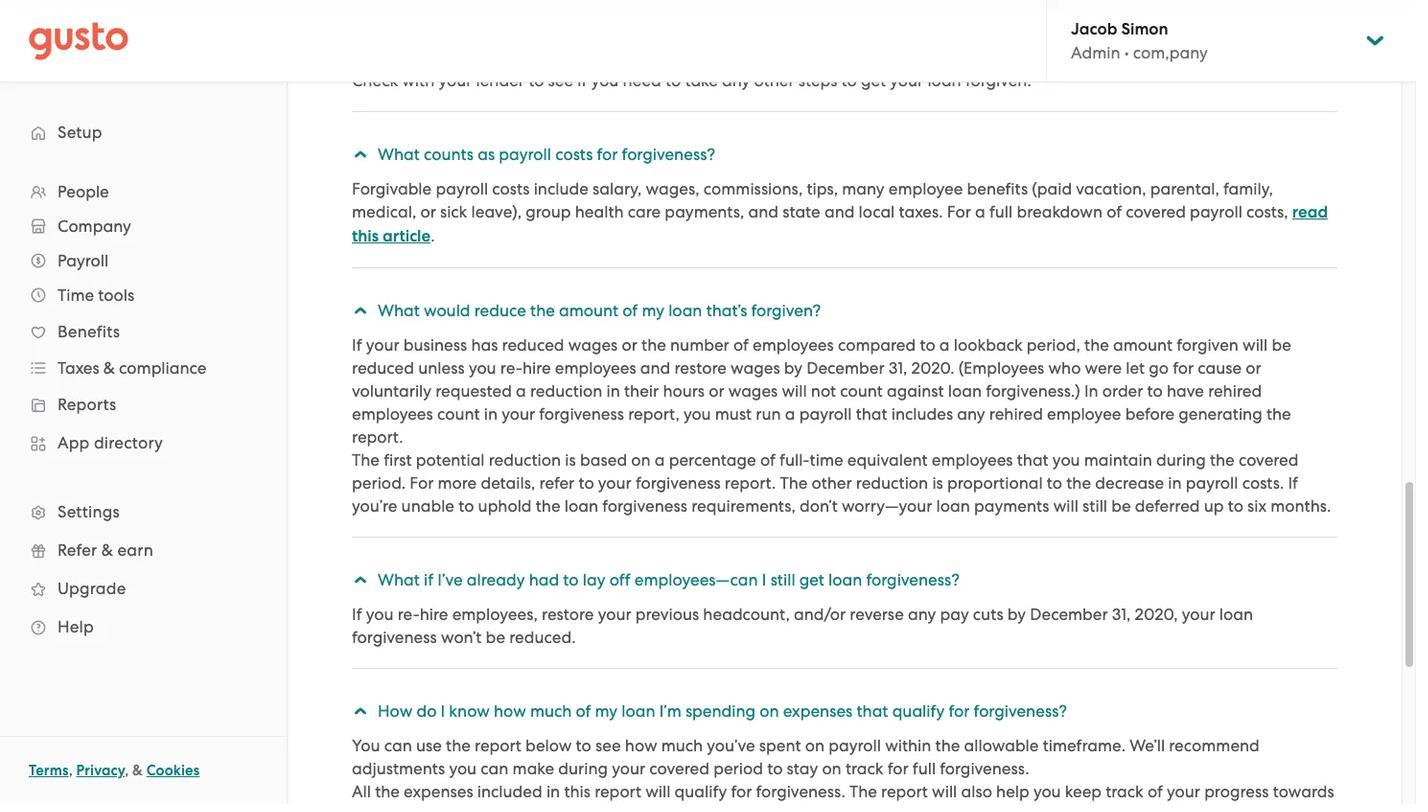 Task type: vqa. For each thing, say whether or not it's contained in the screenshot.
11,
no



Task type: describe. For each thing, give the bounding box(es) containing it.
employees up proportional
[[932, 451, 1013, 470]]

in inside you can use the report below to see how much you've spent on payroll within the allowable timeframe. we'll recommend adjustments you can make during your covered period to stay on track for full forgiveness. all the expenses included in this report will qualify for forgiveness. the report will also help you keep track of your progress towards
[[546, 782, 560, 802]]

1 vertical spatial the
[[780, 474, 808, 493]]

setup
[[58, 123, 102, 142]]

as
[[478, 145, 495, 164]]

or up must
[[709, 382, 724, 401]]

who
[[1048, 359, 1081, 378]]

1 vertical spatial report.
[[725, 474, 776, 493]]

had
[[529, 570, 559, 590]]

read this article
[[352, 202, 1328, 246]]

1 horizontal spatial track
[[1106, 782, 1144, 802]]

in left their
[[606, 382, 620, 401]]

spending
[[685, 702, 756, 721]]

1 vertical spatial forgiveness.
[[756, 782, 845, 802]]

much inside you can use the report below to see how much you've spent on payroll within the allowable timeframe. we'll recommend adjustments you can make during your covered period to stay on track for full forgiveness. all the expenses included in this report will qualify for forgiveness. the report will also help you keep track of your progress towards
[[661, 736, 703, 756]]

also
[[961, 782, 992, 802]]

in down requested
[[484, 405, 498, 424]]

up
[[1204, 497, 1224, 516]]

december inside 'if your business has reduced wages or the number of employees compared to a lookback period, the amount forgiven will be reduced unless you re-hire employees and restore wages by december 31, 2020. (employees who were let go for cause or voluntarily requested a reduction in their hours or wages will not count against loan forgiveness.) in order to have rehired employees count in your forgiveness report, you must run a payroll that includes any rehired employee before generating the report. the first potential reduction is based on a percentage of full-time equivalent employees that you maintain during the covered period. for more details, refer to your forgiveness report. the other reduction is proportional to the decrease in payroll costs. if you're unable to uphold the loan forgiveness requirements, don't worry—your loan payments will still be deferred up to six months.'
[[807, 359, 885, 378]]

amount inside 'if your business has reduced wages or the number of employees compared to a lookback period, the amount forgiven will be reduced unless you re-hire employees and restore wages by december 31, 2020. (employees who were let go for cause or voluntarily requested a reduction in their hours or wages will not count against loan forgiveness.) in order to have rehired employees count in your forgiveness report, you must run a payroll that includes any rehired employee before generating the report. the first potential reduction is based on a percentage of full-time equivalent employees that you maintain during the covered period. for more details, refer to your forgiveness report. the other reduction is proportional to the decrease in payroll costs. if you're unable to uphold the loan forgiveness requirements, don't worry—your loan payments will still be deferred up to six months.'
[[1113, 336, 1173, 355]]

the right use
[[446, 736, 471, 756]]

stay
[[787, 759, 818, 779]]

will right forgiven
[[1243, 336, 1268, 355]]

spent
[[759, 736, 801, 756]]

other inside 'if your business has reduced wages or the number of employees compared to a lookback period, the amount forgiven will be reduced unless you re-hire employees and restore wages by december 31, 2020. (employees who were let go for cause or voluntarily requested a reduction in their hours or wages will not count against loan forgiveness.) in order to have rehired employees count in your forgiveness report, you must run a payroll that includes any rehired employee before generating the report. the first potential reduction is based on a percentage of full-time equivalent employees that you maintain during the covered period. for more details, refer to your forgiveness report. the other reduction is proportional to the decrease in payroll costs. if you're unable to uphold the loan forgiveness requirements, don't worry—your loan payments will still be deferred up to six months.'
[[812, 474, 852, 493]]

the down adjustments
[[375, 782, 400, 802]]

0 vertical spatial is
[[565, 451, 576, 470]]

0 vertical spatial report.
[[352, 428, 403, 447]]

tools
[[98, 286, 134, 305]]

my inside 'how do i know how much of my loan i'm spending on expenses that qualify for forgiveness?' tab
[[595, 702, 618, 721]]

unless
[[418, 359, 465, 378]]

what if i've already had to lay off employees—can i still get loan forgiveness?
[[378, 570, 960, 590]]

you're
[[352, 497, 397, 516]]

december inside if you re-hire employees, restore your previous headcount, and/or reverse any pay cuts by december 31, 2020, your loan forgiveness won't be reduced.
[[1030, 605, 1108, 624]]

1 horizontal spatial get
[[861, 71, 886, 90]]

steps
[[798, 71, 837, 90]]

the down maintain
[[1066, 474, 1091, 493]]

2 horizontal spatial be
[[1272, 336, 1291, 355]]

the right generating
[[1266, 405, 1291, 424]]

simon
[[1121, 19, 1168, 39]]

do
[[417, 702, 437, 721]]

arrow right image for what counts as payroll costs for forgiveness?
[[349, 146, 372, 163]]

what would reduce the amount of my loan that's forgiven?
[[378, 301, 821, 320]]

any inside 'if your business has reduced wages or the number of employees compared to a lookback period, the amount forgiven will be reduced unless you re-hire employees and restore wages by december 31, 2020. (employees who were let go for cause or voluntarily requested a reduction in their hours or wages will not count against loan forgiveness.) in order to have rehired employees count in your forgiveness report, you must run a payroll that includes any rehired employee before generating the report. the first potential reduction is based on a percentage of full-time equivalent employees that you maintain during the covered period. for more details, refer to your forgiveness report. the other reduction is proportional to the decrease in payroll costs. if you're unable to uphold the loan forgiveness requirements, don't worry—your loan payments will still be deferred up to six months.'
[[957, 405, 985, 424]]

on right stay
[[822, 759, 842, 779]]

generating
[[1179, 405, 1262, 424]]

already
[[467, 570, 525, 590]]

by inside if you re-hire employees, restore your previous headcount, and/or reverse any pay cuts by december 31, 2020, your loan forgiveness won't be reduced.
[[1008, 605, 1026, 624]]

help
[[58, 617, 94, 637]]

1 vertical spatial reduction
[[489, 451, 561, 470]]

were
[[1085, 359, 1122, 378]]

to down go
[[1147, 382, 1163, 401]]

period,
[[1027, 336, 1080, 355]]

1 horizontal spatial and
[[748, 202, 779, 221]]

to down spent
[[767, 759, 783, 779]]

what if i've already had to lay off employees—can i still get loan forgiveness? tab
[[349, 557, 1337, 603]]

lookback
[[954, 336, 1023, 355]]

1 vertical spatial reduced
[[352, 359, 414, 378]]

2 vertical spatial &
[[132, 762, 143, 779]]

to down 'based'
[[579, 474, 594, 493]]

to right "below"
[[576, 736, 591, 756]]

forgiveness inside if you re-hire employees, restore your previous headcount, and/or reverse any pay cuts by december 31, 2020, your loan forgiveness won't be reduced.
[[352, 628, 437, 647]]

restore inside if you re-hire employees, restore your previous headcount, and/or reverse any pay cuts by december 31, 2020, your loan forgiveness won't be reduced.
[[542, 605, 594, 624]]

your right "steps"
[[890, 71, 924, 90]]

of inside tab
[[576, 702, 591, 721]]

i inside tab
[[441, 702, 445, 721]]

1 horizontal spatial report
[[595, 782, 641, 802]]

com,pany
[[1133, 43, 1208, 62]]

forgiveness up 'based'
[[539, 405, 624, 424]]

setup link
[[19, 115, 268, 150]]

what for what would reduce the amount of my loan that's forgiven?
[[378, 301, 420, 320]]

the up were
[[1084, 336, 1109, 355]]

include
[[534, 179, 588, 198]]

1 horizontal spatial if
[[578, 71, 587, 90]]

covered inside forgivable payroll costs include salary, wages, commissions, tips, many employee benefits (paid vacation, parental, family, medical, or sick leave), group health care payments, and state and local taxes. for a full breakdown of covered payroll costs,
[[1126, 202, 1186, 221]]

for inside forgivable payroll costs include salary, wages, commissions, tips, many employee benefits (paid vacation, parental, family, medical, or sick leave), group health care payments, and state and local taxes. for a full breakdown of covered payroll costs,
[[947, 202, 971, 221]]

for down period on the bottom right of page
[[731, 782, 752, 802]]

employee inside 'if your business has reduced wages or the number of employees compared to a lookback period, the amount forgiven will be reduced unless you re-hire employees and restore wages by december 31, 2020. (employees who were let go for cause or voluntarily requested a reduction in their hours or wages will not count against loan forgiveness.) in order to have rehired employees count in your forgiveness report, you must run a payroll that includes any rehired employee before generating the report. the first potential reduction is based on a percentage of full-time equivalent employees that you maintain during the covered period. for more details, refer to your forgiveness report. the other reduction is proportional to the decrease in payroll costs. if you're unable to uphold the loan forgiveness requirements, don't worry—your loan payments will still be deferred up to six months.'
[[1047, 405, 1121, 424]]

requirements,
[[691, 497, 796, 516]]

i inside tab
[[762, 570, 767, 590]]

group
[[526, 202, 571, 221]]

of left full- in the right bottom of the page
[[760, 451, 775, 470]]

deferred
[[1135, 497, 1200, 516]]

employees down forgiven? at the top right
[[753, 336, 834, 355]]

reports link
[[19, 387, 268, 422]]

payroll up the up
[[1186, 474, 1238, 493]]

employees,
[[452, 605, 538, 624]]

terms
[[29, 762, 69, 779]]

upgrade link
[[19, 571, 268, 606]]

will left not
[[782, 382, 807, 401]]

1 vertical spatial is
[[932, 474, 943, 493]]

read
[[1292, 202, 1328, 222]]

your down 'based'
[[598, 474, 632, 493]]

refer
[[58, 541, 97, 560]]

loan up number
[[668, 301, 702, 320]]

payments
[[974, 497, 1049, 516]]

the down generating
[[1210, 451, 1235, 470]]

31, inside if you re-hire employees, restore your previous headcount, and/or reverse any pay cuts by december 31, 2020, your loan forgiveness won't be reduced.
[[1112, 605, 1131, 624]]

recommend
[[1169, 736, 1260, 756]]

app
[[58, 433, 90, 453]]

1 vertical spatial can
[[481, 759, 509, 779]]

see inside you can use the report below to see how much you've spent on payroll within the allowable timeframe. we'll recommend adjustments you can make during your covered period to stay on track for full forgiveness. all the expenses included in this report will qualify for forgiveness. the report will also help you keep track of your progress towards
[[595, 736, 621, 756]]

0 horizontal spatial other
[[754, 71, 794, 90]]

commissions,
[[704, 179, 803, 198]]

1 vertical spatial that
[[1017, 451, 1049, 470]]

loan down the refer
[[564, 497, 598, 516]]

voluntarily
[[352, 382, 432, 401]]

maintain
[[1084, 451, 1152, 470]]

towards
[[1273, 782, 1334, 802]]

adjustments
[[352, 759, 445, 779]]

31, inside 'if your business has reduced wages or the number of employees compared to a lookback period, the amount forgiven will be reduced unless you re-hire employees and restore wages by december 31, 2020. (employees who were let go for cause or voluntarily requested a reduction in their hours or wages will not count against loan forgiveness.) in order to have rehired employees count in your forgiveness report, you must run a payroll that includes any rehired employee before generating the report. the first potential reduction is based on a percentage of full-time equivalent employees that you maintain during the covered period. for more details, refer to your forgiveness report. the other reduction is proportional to the decrease in payroll costs. if you're unable to uphold the loan forgiveness requirements, don't worry—your loan payments will still be deferred up to six months.'
[[889, 359, 907, 378]]

payroll button
[[19, 244, 268, 278]]

0 vertical spatial the
[[352, 451, 380, 470]]

unable
[[401, 497, 454, 516]]

time tools button
[[19, 278, 268, 313]]

of down that's
[[733, 336, 749, 355]]

in up deferred
[[1168, 474, 1182, 493]]

vacation,
[[1076, 179, 1146, 198]]

arrow right image for how do i know how much of my loan i'm spending on expenses that qualify for forgiveness?
[[349, 703, 372, 720]]

for down within
[[887, 759, 908, 779]]

your right make
[[612, 759, 645, 779]]

your right 2020,
[[1182, 605, 1215, 624]]

company button
[[19, 209, 268, 244]]

employee inside forgivable payroll costs include salary, wages, commissions, tips, many employee benefits (paid vacation, parental, family, medical, or sick leave), group health care payments, and state and local taxes. for a full breakdown of covered payroll costs,
[[889, 179, 963, 198]]

reports
[[58, 395, 116, 414]]

loan inside if you re-hire employees, restore your previous headcount, and/or reverse any pay cuts by december 31, 2020, your loan forgiveness won't be reduced.
[[1219, 605, 1253, 624]]

this inside you can use the report below to see how much you've spent on payroll within the allowable timeframe. we'll recommend adjustments you can make during your covered period to stay on track for full forgiveness. all the expenses included in this report will qualify for forgiveness. the report will also help you keep track of your progress towards
[[564, 782, 591, 802]]

payroll up sick
[[436, 179, 488, 198]]

if inside what if i've already had to lay off employees—can i still get loan forgiveness? tab
[[424, 570, 433, 590]]

taxes & compliance button
[[19, 351, 268, 385]]

before
[[1125, 405, 1175, 424]]

loan down proportional
[[936, 497, 970, 516]]

costs,
[[1246, 202, 1288, 221]]

benefits
[[58, 322, 120, 341]]

the right within
[[935, 736, 960, 756]]

(employees
[[958, 359, 1044, 378]]

the inside you can use the report below to see how much you've spent on payroll within the allowable timeframe. we'll recommend adjustments you can make during your covered period to stay on track for full forgiveness. all the expenses included in this report will qualify for forgiveness. the report will also help you keep track of your progress towards
[[849, 782, 877, 802]]

forgiveness down 'based'
[[602, 497, 687, 516]]

cuts
[[973, 605, 1004, 624]]

or right cause
[[1246, 359, 1261, 378]]

terms , privacy , & cookies
[[29, 762, 200, 779]]

a right requested
[[516, 382, 526, 401]]

many
[[842, 179, 885, 198]]

1 vertical spatial be
[[1111, 497, 1131, 516]]

0 horizontal spatial rehired
[[989, 405, 1043, 424]]

to right 'lender'
[[528, 71, 544, 90]]

your up voluntarily
[[366, 336, 399, 355]]

how do i know how much of my loan i'm spending on expenses that qualify for forgiveness?
[[378, 702, 1067, 721]]

how do i know how much of my loan i'm spending on expenses that qualify for forgiveness? tab
[[349, 688, 1337, 734]]

0 vertical spatial wages
[[568, 336, 618, 355]]

what would reduce the amount of my loan that's forgiven? tab
[[349, 288, 1337, 334]]

if you re-hire employees, restore your previous headcount, and/or reverse any pay cuts by december 31, 2020, your loan forgiveness won't be reduced.
[[352, 605, 1253, 647]]

a down report,
[[655, 451, 665, 470]]

help link
[[19, 610, 268, 644]]

2 horizontal spatial report
[[881, 782, 928, 802]]

covered inside 'if your business has reduced wages or the number of employees compared to a lookback period, the amount forgiven will be reduced unless you re-hire employees and restore wages by december 31, 2020. (employees who were let go for cause or voluntarily requested a reduction in their hours or wages will not count against loan forgiveness.) in order to have rehired employees count in your forgiveness report, you must run a payroll that includes any rehired employee before generating the report. the first potential reduction is based on a percentage of full-time equivalent employees that you maintain during the covered period. for more details, refer to your forgiveness report. the other reduction is proportional to the decrease in payroll costs. if you're unable to uphold the loan forgiveness requirements, don't worry—your loan payments will still be deferred up to six months.'
[[1239, 451, 1299, 470]]

lender
[[476, 71, 524, 90]]

in
[[1084, 382, 1098, 401]]

forgiveness.)
[[986, 382, 1080, 401]]

includes
[[891, 405, 953, 424]]

2 vertical spatial wages
[[728, 382, 778, 401]]

hire inside if you re-hire employees, restore your previous headcount, and/or reverse any pay cuts by december 31, 2020, your loan forgiveness won't be reduced.
[[420, 605, 448, 624]]

0 vertical spatial can
[[384, 736, 412, 756]]

forgiven?
[[751, 301, 821, 320]]

costs inside forgivable payroll costs include salary, wages, commissions, tips, many employee benefits (paid vacation, parental, family, medical, or sick leave), group health care payments, and state and local taxes. for a full breakdown of covered payroll costs,
[[492, 179, 530, 198]]

re- inside 'if your business has reduced wages or the number of employees compared to a lookback period, the amount forgiven will be reduced unless you re-hire employees and restore wages by december 31, 2020. (employees who were let go for cause or voluntarily requested a reduction in their hours or wages will not count against loan forgiveness.) in order to have rehired employees count in your forgiveness report, you must run a payroll that includes any rehired employee before generating the report. the first potential reduction is based on a percentage of full-time equivalent employees that you maintain during the covered period. for more details, refer to your forgiveness report. the other reduction is proportional to the decrease in payroll costs. if you're unable to uphold the loan forgiveness requirements, don't worry—your loan payments will still be deferred up to six months.'
[[500, 359, 522, 378]]

the left number
[[641, 336, 666, 355]]

0 vertical spatial that
[[856, 405, 887, 424]]

to down the more in the bottom left of the page
[[458, 497, 474, 516]]

expenses inside tab
[[783, 702, 853, 721]]

go
[[1149, 359, 1169, 378]]

a up 2020.
[[939, 336, 950, 355]]

reduced.
[[509, 628, 576, 647]]

qualify inside you can use the report below to see how much you've spent on payroll within the allowable timeframe. we'll recommend adjustments you can make during your covered period to stay on track for full forgiveness. all the expenses included in this report will qualify for forgiveness. the report will also help you keep track of your progress towards
[[675, 782, 727, 802]]

still inside tab
[[771, 570, 795, 590]]

time
[[810, 451, 843, 470]]

below
[[526, 736, 572, 756]]

0 vertical spatial count
[[840, 382, 883, 401]]

state
[[783, 202, 820, 221]]

that's
[[706, 301, 747, 320]]

costs inside what counts as payroll costs for forgiveness? tab
[[555, 145, 593, 164]]

what counts as payroll costs for forgiveness? tab
[[349, 131, 1337, 177]]

with
[[402, 71, 435, 90]]

your left progress
[[1167, 782, 1200, 802]]

1 vertical spatial if
[[1288, 474, 1298, 493]]

the down the refer
[[536, 497, 560, 516]]

amount inside tab
[[559, 301, 619, 320]]

list containing people
[[0, 174, 287, 646]]

will down i'm at the left bottom of the page
[[645, 782, 671, 802]]

your down requested
[[502, 405, 535, 424]]

payments,
[[665, 202, 744, 221]]

2 vertical spatial reduction
[[856, 474, 928, 493]]

for inside tab
[[597, 145, 618, 164]]

reduce
[[474, 301, 526, 320]]

settings
[[58, 502, 120, 522]]

decrease
[[1095, 474, 1164, 493]]

details,
[[481, 474, 535, 493]]

to up 2020.
[[920, 336, 935, 355]]

health
[[575, 202, 624, 221]]

0 vertical spatial forgiveness.
[[940, 759, 1029, 779]]

loan left forgiven. at top
[[928, 71, 961, 90]]

you can use the report below to see how much you've spent on payroll within the allowable timeframe. we'll recommend adjustments you can make during your covered period to stay on track for full forgiveness. all the expenses included in this report will qualify for forgiveness. the report will also help you keep track of your progress towards
[[352, 736, 1334, 804]]

•
[[1124, 43, 1129, 62]]

of inside tab
[[623, 301, 638, 320]]

order
[[1102, 382, 1143, 401]]

hire inside 'if your business has reduced wages or the number of employees compared to a lookback period, the amount forgiven will be reduced unless you re-hire employees and restore wages by december 31, 2020. (employees who were let go for cause or voluntarily requested a reduction in their hours or wages will not count against loan forgiveness.) in order to have rehired employees count in your forgiveness report, you must run a payroll that includes any rehired employee before generating the report. the first potential reduction is based on a percentage of full-time equivalent employees that you maintain during the covered period. for more details, refer to your forgiveness report. the other reduction is proportional to the decrease in payroll costs. if you're unable to uphold the loan forgiveness requirements, don't worry—your loan payments will still be deferred up to six months.'
[[522, 359, 551, 378]]

payroll down "parental," at right top
[[1190, 202, 1242, 221]]

employees down voluntarily
[[352, 405, 433, 424]]

a right the run
[[785, 405, 795, 424]]

if for if your business has reduced wages or the number of employees compared to a lookback period, the amount forgiven will be reduced unless you re-hire employees and restore wages by december 31, 2020. (employees who were let go for cause or voluntarily requested a reduction in their hours or wages will not count against loan forgiveness.) in order to have rehired employees count in your forgiveness report, you must run a payroll that includes any rehired employee before generating the report. the first potential reduction is based on a percentage of full-time equivalent employees that you maintain during the covered period. for more details, refer to your forgiveness report. the other reduction is proportional to the decrease in payroll costs. if you're unable to uphold the loan forgiveness requirements, don't worry—your loan payments will still be deferred up to six months.
[[352, 336, 362, 355]]

forgiven
[[1177, 336, 1239, 355]]

your down 'off'
[[598, 605, 631, 624]]

to left take
[[665, 71, 681, 90]]

taxes
[[58, 359, 99, 378]]



Task type: locate. For each thing, give the bounding box(es) containing it.
to up 'payments'
[[1047, 474, 1062, 493]]

see
[[548, 71, 574, 90], [595, 736, 621, 756]]

will right 'payments'
[[1053, 497, 1079, 516]]

1 arrow right image from the top
[[349, 302, 372, 319]]

1 horizontal spatial can
[[481, 759, 509, 779]]

much inside tab
[[530, 702, 572, 721]]

payroll inside tab
[[499, 145, 551, 164]]

1 horizontal spatial still
[[1083, 497, 1107, 516]]

loan down 2020.
[[948, 382, 982, 401]]

track down 'how do i know how much of my loan i'm spending on expenses that qualify for forgiveness?' tab
[[846, 759, 883, 779]]

arrow right image inside what counts as payroll costs for forgiveness? tab
[[349, 146, 372, 163]]

forgiveness? up wages,
[[622, 145, 715, 164]]

0 vertical spatial still
[[1083, 497, 1107, 516]]

privacy link
[[76, 762, 125, 779]]

that inside tab
[[857, 702, 888, 721]]

taxes & compliance
[[58, 359, 207, 378]]

rehired up generating
[[1208, 382, 1262, 401]]

any inside if you re-hire employees, restore your previous headcount, and/or reverse any pay cuts by december 31, 2020, your loan forgiveness won't be reduced.
[[908, 605, 936, 624]]

by down forgiven? at the top right
[[784, 359, 803, 378]]

2020,
[[1135, 605, 1178, 624]]

a
[[975, 202, 985, 221], [939, 336, 950, 355], [516, 382, 526, 401], [785, 405, 795, 424], [655, 451, 665, 470]]

must
[[715, 405, 752, 424]]

1 horizontal spatial this
[[564, 782, 591, 802]]

loan inside tab
[[622, 702, 655, 721]]

you inside if you re-hire employees, restore your previous headcount, and/or reverse any pay cuts by december 31, 2020, your loan forgiveness won't be reduced.
[[366, 605, 394, 624]]

1 vertical spatial still
[[771, 570, 795, 590]]

forgiveness left the won't
[[352, 628, 437, 647]]

time tools
[[58, 286, 134, 305]]

arrow right image inside what if i've already had to lay off employees—can i still get loan forgiveness? tab
[[349, 572, 372, 588]]

directory
[[94, 433, 163, 453]]

be inside if you re-hire employees, restore your previous headcount, and/or reverse any pay cuts by december 31, 2020, your loan forgiveness won't be reduced.
[[486, 628, 505, 647]]

for inside 'if your business has reduced wages or the number of employees compared to a lookback period, the amount forgiven will be reduced unless you re-hire employees and restore wages by december 31, 2020. (employees who were let go for cause or voluntarily requested a reduction in their hours or wages will not count against loan forgiveness.) in order to have rehired employees count in your forgiveness report, you must run a payroll that includes any rehired employee before generating the report. the first potential reduction is based on a percentage of full-time equivalent employees that you maintain during the covered period. for more details, refer to your forgiveness report. the other reduction is proportional to the decrease in payroll costs. if you're unable to uphold the loan forgiveness requirements, don't worry—your loan payments will still be deferred up to six months.'
[[1173, 359, 1194, 378]]

2 vertical spatial forgiveness?
[[974, 702, 1067, 721]]

cookies
[[146, 762, 200, 779]]

1 horizontal spatial by
[[1008, 605, 1026, 624]]

0 horizontal spatial forgiveness.
[[756, 782, 845, 802]]

list
[[0, 174, 287, 646]]

0 horizontal spatial and
[[640, 359, 670, 378]]

included
[[477, 782, 542, 802]]

that up proportional
[[1017, 451, 1049, 470]]

and inside 'if your business has reduced wages or the number of employees compared to a lookback period, the amount forgiven will be reduced unless you re-hire employees and restore wages by december 31, 2020. (employees who were let go for cause or voluntarily requested a reduction in their hours or wages will not count against loan forgiveness.) in order to have rehired employees count in your forgiveness report, you must run a payroll that includes any rehired employee before generating the report. the first potential reduction is based on a percentage of full-time equivalent employees that you maintain during the covered period. for more details, refer to your forgiveness report. the other reduction is proportional to the decrease in payroll costs. if you're unable to uphold the loan forgiveness requirements, don't worry—your loan payments will still be deferred up to six months.'
[[640, 359, 670, 378]]

0 vertical spatial hire
[[522, 359, 551, 378]]

for up have
[[1173, 359, 1194, 378]]

2 vertical spatial any
[[908, 605, 936, 624]]

1 horizontal spatial be
[[1111, 497, 1131, 516]]

forgiveness. down stay
[[756, 782, 845, 802]]

the
[[530, 301, 555, 320], [641, 336, 666, 355], [1084, 336, 1109, 355], [1266, 405, 1291, 424], [1210, 451, 1235, 470], [1066, 474, 1091, 493], [536, 497, 560, 516], [446, 736, 471, 756], [935, 736, 960, 756], [375, 782, 400, 802]]

1 vertical spatial re-
[[398, 605, 420, 624]]

2 arrow right image from the top
[[349, 572, 372, 588]]

family,
[[1223, 179, 1273, 198]]

article
[[383, 226, 431, 246]]

& for earn
[[101, 541, 113, 560]]

1 horizontal spatial how
[[625, 736, 657, 756]]

0 vertical spatial rehired
[[1208, 382, 1262, 401]]

0 horizontal spatial by
[[784, 359, 803, 378]]

tips,
[[807, 179, 838, 198]]

arrow right image for what would reduce the amount of my loan that's forgiven?
[[349, 302, 372, 319]]

count
[[840, 382, 883, 401], [437, 405, 480, 424]]

home image
[[29, 22, 128, 60]]

on inside 'if your business has reduced wages or the number of employees compared to a lookback period, the amount forgiven will be reduced unless you re-hire employees and restore wages by december 31, 2020. (employees who were let go for cause or voluntarily requested a reduction in their hours or wages will not count against loan forgiveness.) in order to have rehired employees count in your forgiveness report, you must run a payroll that includes any rehired employee before generating the report. the first potential reduction is based on a percentage of full-time equivalent employees that you maintain during the covered period. for more details, refer to your forgiveness report. the other reduction is proportional to the decrease in payroll costs. if you're unable to uphold the loan forgiveness requirements, don't worry—your loan payments will still be deferred up to six months.'
[[631, 451, 651, 470]]

arrow right image inside "what would reduce the amount of my loan that's forgiven?" tab
[[349, 302, 372, 319]]

1 vertical spatial rehired
[[989, 405, 1043, 424]]

full-
[[779, 451, 810, 470]]

check with your lender to see if you need to take any other steps to get your loan forgiven.
[[352, 71, 1031, 90]]

count right not
[[840, 382, 883, 401]]

to inside tab
[[563, 570, 579, 590]]

loan up and/or
[[828, 570, 862, 590]]

my inside "what would reduce the amount of my loan that's forgiven?" tab
[[642, 301, 664, 320]]

covered up costs.
[[1239, 451, 1299, 470]]

0 vertical spatial track
[[846, 759, 883, 779]]

1 vertical spatial during
[[558, 759, 608, 779]]

full inside forgivable payroll costs include salary, wages, commissions, tips, many employee benefits (paid vacation, parental, family, medical, or sick leave), group health care payments, and state and local taxes. for a full breakdown of covered payroll costs,
[[989, 202, 1013, 221]]

any for other
[[722, 71, 750, 90]]

the down 'how do i know how much of my loan i'm spending on expenses that qualify for forgiveness?' tab
[[849, 782, 877, 802]]

you've
[[707, 736, 755, 756]]

1 horizontal spatial forgiveness.
[[940, 759, 1029, 779]]

privacy
[[76, 762, 125, 779]]

of down we'll
[[1148, 782, 1163, 802]]

2 , from the left
[[125, 762, 129, 779]]

1 horizontal spatial rehired
[[1208, 382, 1262, 401]]

0 vertical spatial other
[[754, 71, 794, 90]]

0 horizontal spatial this
[[352, 226, 379, 246]]

forgiveness? inside tab
[[974, 702, 1067, 721]]

or inside forgivable payroll costs include salary, wages, commissions, tips, many employee benefits (paid vacation, parental, family, medical, or sick leave), group health care payments, and state and local taxes. for a full breakdown of covered payroll costs,
[[420, 202, 436, 221]]

0 vertical spatial forgiveness?
[[622, 145, 715, 164]]

0 vertical spatial arrow right image
[[349, 146, 372, 163]]

0 horizontal spatial december
[[807, 359, 885, 378]]

the up period.
[[352, 451, 380, 470]]

for inside tab
[[949, 702, 970, 721]]

2 horizontal spatial and
[[824, 202, 855, 221]]

0 vertical spatial i
[[762, 570, 767, 590]]

sick
[[440, 202, 467, 221]]

i
[[762, 570, 767, 590], [441, 702, 445, 721]]

care
[[628, 202, 661, 221]]

2 vertical spatial if
[[352, 605, 362, 624]]

restore inside 'if your business has reduced wages or the number of employees compared to a lookback period, the amount forgiven will be reduced unless you re-hire employees and restore wages by december 31, 2020. (employees who were let go for cause or voluntarily requested a reduction in their hours or wages will not count against loan forgiveness.) in order to have rehired employees count in your forgiveness report, you must run a payroll that includes any rehired employee before generating the report. the first potential reduction is based on a percentage of full-time equivalent employees that you maintain during the covered period. for more details, refer to your forgiveness report. the other reduction is proportional to the decrease in payroll costs. if you're unable to uphold the loan forgiveness requirements, don't worry—your loan payments will still be deferred up to six months.'
[[674, 359, 727, 378]]

0 horizontal spatial qualify
[[675, 782, 727, 802]]

,
[[69, 762, 73, 779], [125, 762, 129, 779]]

based
[[580, 451, 627, 470]]

of inside you can use the report below to see how much you've spent on payroll within the allowable timeframe. we'll recommend adjustments you can make during your covered period to stay on track for full forgiveness. all the expenses included in this report will qualify for forgiveness. the report will also help you keep track of your progress towards
[[1148, 782, 1163, 802]]

0 horizontal spatial during
[[558, 759, 608, 779]]

0 vertical spatial full
[[989, 202, 1013, 221]]

what up forgivable
[[378, 145, 420, 164]]

and down tips,
[[824, 202, 855, 221]]

what inside tab
[[378, 145, 420, 164]]

or down what would reduce the amount of my loan that's forgiven?
[[622, 336, 637, 355]]

other left "steps"
[[754, 71, 794, 90]]

re- inside if you re-hire employees, restore your previous headcount, and/or reverse any pay cuts by december 31, 2020, your loan forgiveness won't be reduced.
[[398, 605, 420, 624]]

requested
[[436, 382, 512, 401]]

off
[[609, 570, 631, 590]]

0 horizontal spatial can
[[384, 736, 412, 756]]

reduction down equivalent
[[856, 474, 928, 493]]

we'll
[[1130, 736, 1165, 756]]

how
[[494, 702, 526, 721], [625, 736, 657, 756]]

see right 'lender'
[[548, 71, 574, 90]]

this down medical,
[[352, 226, 379, 246]]

previous
[[635, 605, 699, 624]]

1 horizontal spatial during
[[1156, 451, 1206, 470]]

1 horizontal spatial count
[[840, 382, 883, 401]]

1 vertical spatial my
[[595, 702, 618, 721]]

can up adjustments
[[384, 736, 412, 756]]

0 horizontal spatial for
[[410, 474, 434, 493]]

0 horizontal spatial see
[[548, 71, 574, 90]]

0 horizontal spatial is
[[565, 451, 576, 470]]

& for compliance
[[103, 359, 115, 378]]

hire
[[522, 359, 551, 378], [420, 605, 448, 624]]

amount up let
[[1113, 336, 1173, 355]]

forgiveness? up "reverse"
[[866, 570, 960, 590]]

proportional
[[947, 474, 1043, 493]]

how inside you can use the report below to see how much you've spent on payroll within the allowable timeframe. we'll recommend adjustments you can make during your covered period to stay on track for full forgiveness. all the expenses included in this report will qualify for forgiveness. the report will also help you keep track of your progress towards
[[625, 736, 657, 756]]

1 vertical spatial wages
[[731, 359, 780, 378]]

1 horizontal spatial restore
[[674, 359, 727, 378]]

costs up include on the top left
[[555, 145, 593, 164]]

app directory
[[58, 433, 163, 453]]

1 vertical spatial by
[[1008, 605, 1026, 624]]

track right the keep
[[1106, 782, 1144, 802]]

of up their
[[623, 301, 638, 320]]

0 vertical spatial 31,
[[889, 359, 907, 378]]

be down decrease
[[1111, 497, 1131, 516]]

report.
[[352, 428, 403, 447], [725, 474, 776, 493]]

restore down number
[[674, 359, 727, 378]]

reduced down reduce at the top left of the page
[[502, 336, 564, 355]]

0 vertical spatial reduction
[[530, 382, 602, 401]]

by
[[784, 359, 803, 378], [1008, 605, 1026, 624]]

period
[[713, 759, 763, 779]]

covered down "parental," at right top
[[1126, 202, 1186, 221]]

for up salary,
[[597, 145, 618, 164]]

on up stay
[[805, 736, 825, 756]]

forgiveness.
[[940, 759, 1029, 779], [756, 782, 845, 802]]

what for what counts as payroll costs for forgiveness?
[[378, 145, 420, 164]]

need
[[623, 71, 661, 90]]

expenses inside you can use the report below to see how much you've spent on payroll within the allowable timeframe. we'll recommend adjustments you can make during your covered period to stay on track for full forgiveness. all the expenses included in this report will qualify for forgiveness. the report will also help you keep track of your progress towards
[[404, 782, 473, 802]]

much down i'm at the left bottom of the page
[[661, 736, 703, 756]]

of inside forgivable payroll costs include salary, wages, commissions, tips, many employee benefits (paid vacation, parental, family, medical, or sick leave), group health care payments, and state and local taxes. for a full breakdown of covered payroll costs,
[[1107, 202, 1122, 221]]

2 vertical spatial covered
[[649, 759, 709, 779]]

0 vertical spatial how
[[494, 702, 526, 721]]

the inside "what would reduce the amount of my loan that's forgiven?" tab
[[530, 301, 555, 320]]

arrow right image inside 'how do i know how much of my loan i'm spending on expenses that qualify for forgiveness?' tab
[[349, 703, 372, 720]]

0 horizontal spatial hire
[[420, 605, 448, 624]]

2 vertical spatial that
[[857, 702, 888, 721]]

to
[[528, 71, 544, 90], [665, 71, 681, 90], [841, 71, 857, 90], [920, 336, 935, 355], [1147, 382, 1163, 401], [579, 474, 594, 493], [1047, 474, 1062, 493], [458, 497, 474, 516], [1228, 497, 1243, 516], [563, 570, 579, 590], [576, 736, 591, 756], [767, 759, 783, 779]]

& inside taxes & compliance dropdown button
[[103, 359, 115, 378]]

1 vertical spatial arrow right image
[[349, 703, 372, 720]]

0 vertical spatial get
[[861, 71, 886, 90]]

a inside forgivable payroll costs include salary, wages, commissions, tips, many employee benefits (paid vacation, parental, family, medical, or sick leave), group health care payments, and state and local taxes. for a full breakdown of covered payroll costs,
[[975, 202, 985, 221]]

covered inside you can use the report below to see how much you've spent on payroll within the allowable timeframe. we'll recommend adjustments you can make during your covered period to stay on track for full forgiveness. all the expenses included in this report will qualify for forgiveness. the report will also help you keep track of your progress towards
[[649, 759, 709, 779]]

pay
[[940, 605, 969, 624]]

2 arrow right image from the top
[[349, 703, 372, 720]]

employee up taxes.
[[889, 179, 963, 198]]

against
[[887, 382, 944, 401]]

1 horizontal spatial qualify
[[892, 702, 945, 721]]

1 horizontal spatial for
[[947, 202, 971, 221]]

amount
[[559, 301, 619, 320], [1113, 336, 1173, 355]]

1 vertical spatial employee
[[1047, 405, 1121, 424]]

compared
[[838, 336, 916, 355]]

keep
[[1065, 782, 1102, 802]]

expenses up spent
[[783, 702, 853, 721]]

make
[[513, 759, 554, 779]]

loan left i'm at the left bottom of the page
[[622, 702, 655, 721]]

my left that's
[[642, 301, 664, 320]]

during inside you can use the report below to see how much you've spent on payroll within the allowable timeframe. we'll recommend adjustments you can make during your covered period to stay on track for full forgiveness. all the expenses included in this report will qualify for forgiveness. the report will also help you keep track of your progress towards
[[558, 759, 608, 779]]

re- up requested
[[500, 359, 522, 378]]

1 , from the left
[[69, 762, 73, 779]]

hours
[[663, 382, 705, 401]]

2020.
[[911, 359, 954, 378]]

payroll
[[499, 145, 551, 164], [436, 179, 488, 198], [1190, 202, 1242, 221], [799, 405, 852, 424], [1186, 474, 1238, 493], [829, 736, 881, 756]]

covered down 'you've'
[[649, 759, 709, 779]]

full down within
[[912, 759, 936, 779]]

1 horizontal spatial report.
[[725, 474, 776, 493]]

payroll
[[58, 251, 109, 270]]

employees
[[753, 336, 834, 355], [555, 359, 636, 378], [352, 405, 433, 424], [932, 451, 1013, 470]]

for
[[597, 145, 618, 164], [1173, 359, 1194, 378], [949, 702, 970, 721], [887, 759, 908, 779], [731, 782, 752, 802]]

for right taxes.
[[947, 202, 971, 221]]

i up headcount,
[[762, 570, 767, 590]]

reduced up voluntarily
[[352, 359, 414, 378]]

be down employees,
[[486, 628, 505, 647]]

reduced
[[502, 336, 564, 355], [352, 359, 414, 378]]

other down time
[[812, 474, 852, 493]]

by right the "cuts"
[[1008, 605, 1026, 624]]

how inside tab
[[494, 702, 526, 721]]

for up unable
[[410, 474, 434, 493]]

any
[[722, 71, 750, 90], [957, 405, 985, 424], [908, 605, 936, 624]]

0 vertical spatial covered
[[1126, 202, 1186, 221]]

time
[[58, 286, 94, 305]]

if inside if you re-hire employees, restore your previous headcount, and/or reverse any pay cuts by december 31, 2020, your loan forgiveness won't be reduced.
[[352, 605, 362, 624]]

compliance
[[119, 359, 207, 378]]

employees up their
[[555, 359, 636, 378]]

1 horizontal spatial amount
[[1113, 336, 1173, 355]]

december right the "cuts"
[[1030, 605, 1108, 624]]

by inside 'if your business has reduced wages or the number of employees compared to a lookback period, the amount forgiven will be reduced unless you re-hire employees and restore wages by december 31, 2020. (employees who were let go for cause or voluntarily requested a reduction in their hours or wages will not count against loan forgiveness.) in order to have rehired employees count in your forgiveness report, you must run a payroll that includes any rehired employee before generating the report. the first potential reduction is based on a percentage of full-time equivalent employees that you maintain during the covered period. for more details, refer to your forgiveness report. the other reduction is proportional to the decrease in payroll costs. if you're unable to uphold the loan forgiveness requirements, don't worry—your loan payments will still be deferred up to six months.'
[[784, 359, 803, 378]]

, left privacy
[[69, 762, 73, 779]]

arrow right image
[[349, 302, 372, 319], [349, 572, 372, 588]]

still inside 'if your business has reduced wages or the number of employees compared to a lookback period, the amount forgiven will be reduced unless you re-hire employees and restore wages by december 31, 2020. (employees who were let go for cause or voluntarily requested a reduction in their hours or wages will not count against loan forgiveness.) in order to have rehired employees count in your forgiveness report, you must run a payroll that includes any rehired employee before generating the report. the first potential reduction is based on a percentage of full-time equivalent employees that you maintain during the covered period. for more details, refer to your forgiveness report. the other reduction is proportional to the decrease in payroll costs. if you're unable to uphold the loan forgiveness requirements, don't worry—your loan payments will still be deferred up to six months.'
[[1083, 497, 1107, 516]]

will left the also
[[932, 782, 957, 802]]

still up if you re-hire employees, restore your previous headcount, and/or reverse any pay cuts by december 31, 2020, your loan forgiveness won't be reduced.
[[771, 570, 795, 590]]

or
[[420, 202, 436, 221], [622, 336, 637, 355], [1246, 359, 1261, 378], [709, 382, 724, 401]]

payroll down 'how do i know how much of my loan i'm spending on expenses that qualify for forgiveness?' tab
[[829, 736, 881, 756]]

1 vertical spatial this
[[564, 782, 591, 802]]

qualify
[[892, 702, 945, 721], [675, 782, 727, 802]]

to left the 'six'
[[1228, 497, 1243, 516]]

this inside read this article
[[352, 226, 379, 246]]

how
[[378, 702, 413, 721]]

2 what from the top
[[378, 301, 420, 320]]

how right know
[[494, 702, 526, 721]]

0 vertical spatial by
[[784, 359, 803, 378]]

on inside tab
[[760, 702, 779, 721]]

not
[[811, 382, 836, 401]]

worry—your
[[842, 497, 932, 516]]

1 what from the top
[[378, 145, 420, 164]]

much
[[530, 702, 572, 721], [661, 736, 703, 756]]

timeframe.
[[1043, 736, 1126, 756]]

.
[[431, 226, 435, 245]]

in down make
[[546, 782, 560, 802]]

gusto navigation element
[[0, 82, 287, 677]]

refer & earn link
[[19, 533, 268, 568]]

1 vertical spatial any
[[957, 405, 985, 424]]

refer & earn
[[58, 541, 153, 560]]

0 vertical spatial during
[[1156, 451, 1206, 470]]

1 arrow right image from the top
[[349, 146, 372, 163]]

track
[[846, 759, 883, 779], [1106, 782, 1144, 802]]

, left the cookies
[[125, 762, 129, 779]]

0 vertical spatial much
[[530, 702, 572, 721]]

check
[[352, 71, 398, 90]]

to right "steps"
[[841, 71, 857, 90]]

the down full- in the right bottom of the page
[[780, 474, 808, 493]]

0 horizontal spatial if
[[424, 570, 433, 590]]

1 vertical spatial qualify
[[675, 782, 727, 802]]

expenses
[[783, 702, 853, 721], [404, 782, 473, 802]]

during down "below"
[[558, 759, 608, 779]]

and down commissions,
[[748, 202, 779, 221]]

for inside 'if your business has reduced wages or the number of employees compared to a lookback period, the amount forgiven will be reduced unless you re-hire employees and restore wages by december 31, 2020. (employees who were let go for cause or voluntarily requested a reduction in their hours or wages will not count against loan forgiveness.) in order to have rehired employees count in your forgiveness report, you must run a payroll that includes any rehired employee before generating the report. the first potential reduction is based on a percentage of full-time equivalent employees that you maintain during the covered period. for more details, refer to your forgiveness report. the other reduction is proportional to the decrease in payroll costs. if you're unable to uphold the loan forgiveness requirements, don't worry—your loan payments will still be deferred up to six months.'
[[410, 474, 434, 493]]

restore up reduced. at the bottom left of the page
[[542, 605, 594, 624]]

0 vertical spatial be
[[1272, 336, 1291, 355]]

what for what if i've already had to lay off employees—can i still get loan forgiveness?
[[378, 570, 420, 590]]

0 vertical spatial if
[[578, 71, 587, 90]]

1 vertical spatial count
[[437, 405, 480, 424]]

get inside tab
[[799, 570, 824, 590]]

during inside 'if your business has reduced wages or the number of employees compared to a lookback period, the amount forgiven will be reduced unless you re-hire employees and restore wages by december 31, 2020. (employees who were let go for cause or voluntarily requested a reduction in their hours or wages will not count against loan forgiveness.) in order to have rehired employees count in your forgiveness report, you must run a payroll that includes any rehired employee before generating the report. the first potential reduction is based on a percentage of full-time equivalent employees that you maintain during the covered period. for more details, refer to your forgiveness report. the other reduction is proportional to the decrease in payroll costs. if you're unable to uphold the loan forgiveness requirements, don't worry—your loan payments will still be deferred up to six months.'
[[1156, 451, 1206, 470]]

0 vertical spatial reduced
[[502, 336, 564, 355]]

six
[[1247, 497, 1267, 516]]

& inside refer & earn 'link'
[[101, 541, 113, 560]]

1 horizontal spatial employee
[[1047, 405, 1121, 424]]

of down vacation,
[[1107, 202, 1122, 221]]

in
[[606, 382, 620, 401], [484, 405, 498, 424], [1168, 474, 1182, 493], [546, 782, 560, 802]]

forgiveness? inside tab
[[622, 145, 715, 164]]

0 horizontal spatial report.
[[352, 428, 403, 447]]

0 vertical spatial my
[[642, 301, 664, 320]]

app directory link
[[19, 426, 268, 460]]

what left i've
[[378, 570, 420, 590]]

will
[[1243, 336, 1268, 355], [782, 382, 807, 401], [1053, 497, 1079, 516], [645, 782, 671, 802], [932, 782, 957, 802]]

report. up "requirements,"
[[725, 474, 776, 493]]

if for if you re-hire employees, restore your previous headcount, and/or reverse any pay cuts by december 31, 2020, your loan forgiveness won't be reduced.
[[352, 605, 362, 624]]

forgiveness? inside tab
[[866, 570, 960, 590]]

0 horizontal spatial the
[[352, 451, 380, 470]]

1 horizontal spatial forgiveness?
[[866, 570, 960, 590]]

0 horizontal spatial i
[[441, 702, 445, 721]]

& right taxes
[[103, 359, 115, 378]]

forgiveness
[[539, 405, 624, 424], [636, 474, 721, 493], [602, 497, 687, 516], [352, 628, 437, 647]]

still down decrease
[[1083, 497, 1107, 516]]

lay
[[583, 570, 605, 590]]

salary,
[[593, 179, 642, 198]]

during
[[1156, 451, 1206, 470], [558, 759, 608, 779]]

see right "below"
[[595, 736, 621, 756]]

forgiveness down percentage
[[636, 474, 721, 493]]

full down benefits
[[989, 202, 1013, 221]]

percentage
[[669, 451, 756, 470]]

payroll down not
[[799, 405, 852, 424]]

qualify inside tab
[[892, 702, 945, 721]]

any left "pay"
[[908, 605, 936, 624]]

and up their
[[640, 359, 670, 378]]

1 vertical spatial what
[[378, 301, 420, 320]]

1 horizontal spatial see
[[595, 736, 621, 756]]

0 vertical spatial this
[[352, 226, 379, 246]]

payroll inside you can use the report below to see how much you've spent on payroll within the allowable timeframe. we'll recommend adjustments you can make during your covered period to stay on track for full forgiveness. all the expenses included in this report will qualify for forgiveness. the report will also help you keep track of your progress towards
[[829, 736, 881, 756]]

1 vertical spatial forgiveness?
[[866, 570, 960, 590]]

arrow right image for what if i've already had to lay off employees—can i still get loan forgiveness?
[[349, 572, 372, 588]]

full inside you can use the report below to see how much you've spent on payroll within the allowable timeframe. we'll recommend adjustments you can make during your covered period to stay on track for full forgiveness. all the expenses included in this report will qualify for forgiveness. the report will also help you keep track of your progress towards
[[912, 759, 936, 779]]

be
[[1272, 336, 1291, 355], [1111, 497, 1131, 516], [486, 628, 505, 647]]

& left earn
[[101, 541, 113, 560]]

0 horizontal spatial amount
[[559, 301, 619, 320]]

payroll right as
[[499, 145, 551, 164]]

arrow right image
[[349, 146, 372, 163], [349, 703, 372, 720]]

your right 'with'
[[439, 71, 472, 90]]

local
[[859, 202, 895, 221]]

1 vertical spatial arrow right image
[[349, 572, 372, 588]]

1 horizontal spatial any
[[908, 605, 936, 624]]

2 horizontal spatial forgiveness?
[[974, 702, 1067, 721]]

parental,
[[1150, 179, 1219, 198]]

what left would
[[378, 301, 420, 320]]

1 horizontal spatial full
[[989, 202, 1013, 221]]

0 horizontal spatial forgiveness?
[[622, 145, 715, 164]]

2 vertical spatial the
[[849, 782, 877, 802]]

allowable
[[964, 736, 1039, 756]]

qualify up within
[[892, 702, 945, 721]]

within
[[885, 736, 931, 756]]

0 horizontal spatial report
[[475, 736, 522, 756]]

any for pay
[[908, 605, 936, 624]]

december up not
[[807, 359, 885, 378]]

terms link
[[29, 762, 69, 779]]

hire up the won't
[[420, 605, 448, 624]]

hire down reduce at the top left of the page
[[522, 359, 551, 378]]

3 what from the top
[[378, 570, 420, 590]]



